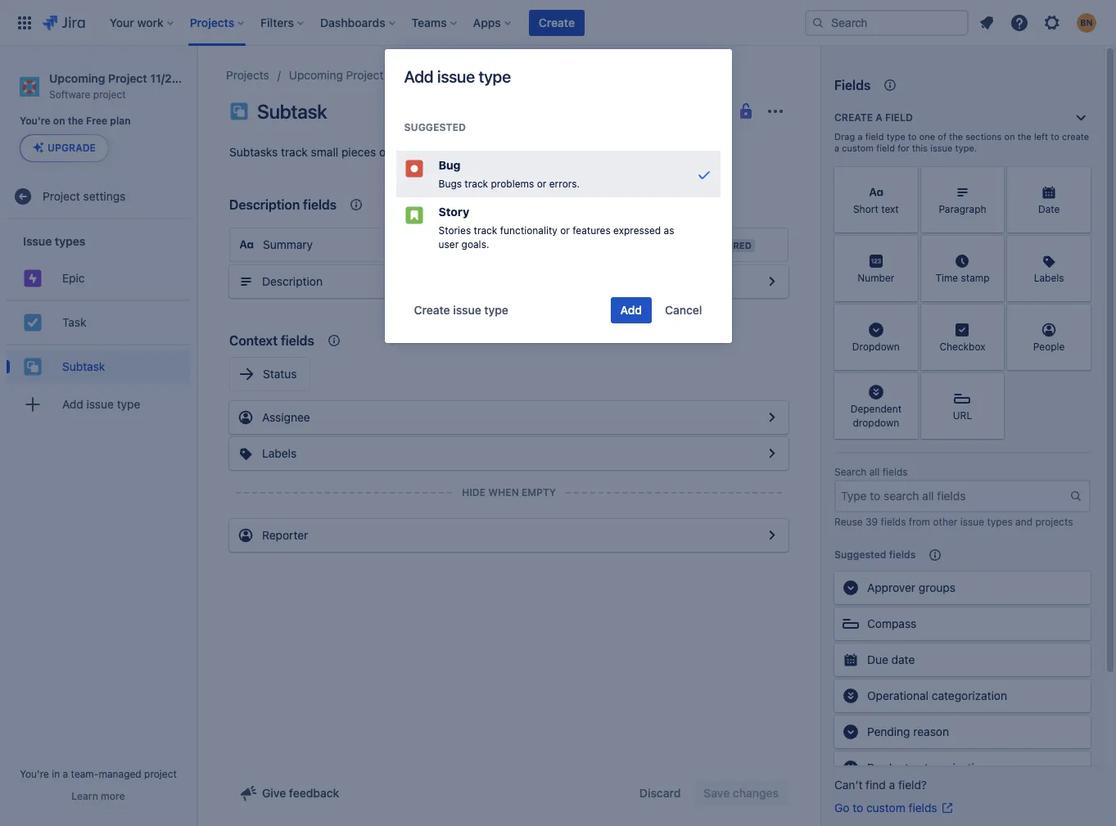 Task type: describe. For each thing, give the bounding box(es) containing it.
description for description fields
[[229, 197, 300, 212]]

create for create issue type
[[414, 303, 450, 317]]

type up part
[[479, 67, 511, 86]]

assignee
[[262, 410, 310, 424]]

as
[[664, 225, 675, 237]]

on inside drag a field type to one of the sections on the left to create a custom field for this issue type.
[[1005, 131, 1016, 142]]

type.
[[956, 143, 977, 153]]

0 horizontal spatial settings
[[83, 189, 126, 203]]

Type to search all fields text field
[[836, 482, 1070, 511]]

add issue type button
[[7, 389, 190, 421]]

issue down 'description' button
[[453, 303, 481, 317]]

of inside drag a field type to one of the sections on the left to create a custom field for this issue type.
[[938, 131, 947, 142]]

a down 'more information about the fields' icon
[[876, 111, 883, 124]]

0 vertical spatial track
[[281, 145, 308, 159]]

group containing issue types
[[7, 220, 190, 431]]

for
[[898, 143, 910, 153]]

categorization for product categorization
[[913, 761, 988, 775]]

epic
[[62, 271, 85, 285]]

suggested for suggested fields
[[835, 549, 887, 561]]

primary element
[[10, 0, 805, 45]]

search all fields
[[835, 466, 908, 478]]

fields left more information about the suggested fields image
[[889, 549, 916, 561]]

number
[[858, 272, 895, 285]]

reporter
[[262, 528, 308, 542]]

context
[[229, 333, 278, 348]]

approver groups
[[868, 581, 956, 595]]

upcoming project 11/20/2023 software project
[[49, 71, 212, 101]]

fields right the 39
[[881, 516, 906, 528]]

managed
[[99, 768, 141, 781]]

due date
[[868, 653, 915, 667]]

drag a field type to one of the sections on the left to create a custom field for this issue type.
[[835, 131, 1090, 153]]

0 vertical spatial labels
[[1034, 272, 1065, 285]]

1 horizontal spatial project
[[144, 768, 177, 781]]

projects link
[[226, 66, 269, 85]]

0 vertical spatial types
[[55, 234, 85, 248]]

cancel button
[[655, 298, 712, 324]]

more
[[101, 791, 125, 803]]

Search field
[[805, 9, 969, 36]]

upcoming project 11/20/2023 link
[[289, 66, 446, 85]]

labels button
[[229, 437, 789, 470]]

issue type icon image
[[229, 102, 249, 121]]

drag
[[835, 131, 855, 142]]

bug bugs track problems or errors.
[[439, 158, 580, 190]]

status
[[263, 367, 297, 381]]

add button
[[611, 298, 652, 324]]

assignee button
[[229, 401, 789, 434]]

dropdown
[[853, 417, 900, 429]]

dependent dropdown
[[851, 403, 902, 429]]

discard
[[640, 786, 681, 800]]

1 vertical spatial project settings
[[43, 189, 126, 203]]

or for bug
[[537, 178, 547, 190]]

learn
[[72, 791, 98, 803]]

type down subtask link
[[117, 397, 140, 411]]

create for create a field
[[835, 111, 873, 124]]

story stories track functionality or features expressed as user goals.
[[439, 205, 675, 251]]

1 horizontal spatial to
[[909, 131, 917, 142]]

goals.
[[462, 239, 489, 251]]

and
[[1016, 516, 1033, 528]]

project inside upcoming project 11/20/2023 software project
[[108, 71, 147, 85]]

more information about the fields image
[[881, 75, 901, 95]]

cancel
[[665, 303, 703, 317]]

small
[[311, 145, 339, 159]]

more information about the context fields image
[[347, 195, 366, 215]]

reuse
[[835, 516, 863, 528]]

time
[[936, 272, 959, 285]]

description fields
[[229, 197, 337, 212]]

that
[[422, 145, 443, 159]]

this link will be opened in a new tab image
[[941, 802, 954, 815]]

add issue type inside button
[[62, 397, 140, 411]]

stories
[[439, 225, 471, 237]]

1 horizontal spatial subtask
[[257, 100, 327, 123]]

add issue type image
[[23, 395, 43, 415]]

open field configuration image for labels
[[763, 444, 782, 464]]

checkbox
[[940, 341, 986, 353]]

bugs
[[439, 178, 462, 190]]

reason
[[914, 725, 950, 739]]

you're for you're on the free plan
[[20, 115, 51, 127]]

projects
[[1036, 516, 1074, 528]]

project up issue types
[[43, 189, 80, 203]]

labels inside button
[[262, 446, 297, 460]]

fields right the all
[[883, 466, 908, 478]]

approver
[[868, 581, 916, 595]]

type down 'description' button
[[484, 303, 509, 317]]

upcoming project 11/20/2023
[[289, 68, 446, 82]]

0 horizontal spatial the
[[68, 115, 83, 127]]

field for drag
[[866, 131, 884, 142]]

pieces
[[342, 145, 376, 159]]

39
[[866, 516, 878, 528]]

you're on the free plan
[[20, 115, 131, 127]]

software
[[49, 88, 90, 101]]

subtask link
[[7, 351, 190, 384]]

2 vertical spatial add
[[62, 397, 83, 411]]

1 horizontal spatial add
[[404, 67, 434, 86]]

epic link
[[7, 262, 190, 295]]

pending reason button
[[835, 716, 1091, 749]]

create
[[1063, 131, 1090, 142]]

date
[[1039, 204, 1060, 216]]

pending
[[868, 725, 911, 739]]

part
[[466, 145, 487, 159]]

more information about the suggested fields image
[[926, 546, 946, 565]]

context fields
[[229, 333, 315, 348]]

create banner
[[0, 0, 1117, 46]]

description for description
[[262, 274, 323, 288]]

description button
[[229, 265, 789, 298]]

fields left more information about the context fields image
[[303, 197, 337, 212]]

text
[[882, 204, 899, 216]]

dependent
[[851, 403, 902, 415]]

give feedback
[[262, 786, 340, 800]]

you're for you're in a team-managed project
[[20, 768, 49, 781]]

0 horizontal spatial to
[[853, 801, 864, 815]]

type inside drag a field type to one of the sections on the left to create a custom field for this issue type.
[[887, 131, 906, 142]]

time stamp
[[936, 272, 990, 285]]

subtasks track small pieces of work that are part of a larger task.
[[229, 145, 573, 159]]

0 horizontal spatial project settings link
[[7, 181, 190, 213]]

sections
[[966, 131, 1002, 142]]

url
[[953, 410, 973, 422]]

short
[[854, 204, 879, 216]]

user
[[439, 239, 459, 251]]

bug
[[439, 158, 461, 172]]



Task type: locate. For each thing, give the bounding box(es) containing it.
in
[[52, 768, 60, 781]]

due
[[868, 653, 889, 667]]

2 open field configuration image from the top
[[763, 526, 782, 546]]

0 horizontal spatial upcoming
[[49, 71, 105, 85]]

reporter button
[[229, 519, 789, 552]]

1 horizontal spatial upcoming
[[289, 68, 343, 82]]

story
[[439, 205, 470, 219]]

from
[[909, 516, 931, 528]]

track up goals.
[[474, 225, 498, 237]]

0 vertical spatial you're
[[20, 115, 51, 127]]

a right drag
[[858, 131, 863, 142]]

description up summary
[[229, 197, 300, 212]]

problems
[[491, 178, 534, 190]]

track right the "bugs" at the left top of the page
[[465, 178, 488, 190]]

1 horizontal spatial create
[[539, 15, 575, 29]]

suggested down the 39
[[835, 549, 887, 561]]

project settings down "upgrade" at the top left
[[43, 189, 126, 203]]

0 vertical spatial on
[[53, 115, 65, 127]]

on up upgrade button in the left top of the page
[[53, 115, 65, 127]]

track inside bug bugs track problems or errors.
[[465, 178, 488, 190]]

0 horizontal spatial project
[[93, 88, 126, 101]]

create issue type
[[414, 303, 509, 317]]

2 horizontal spatial add
[[621, 303, 642, 317]]

0 vertical spatial settings
[[506, 68, 548, 82]]

expressed
[[614, 225, 661, 237]]

1 vertical spatial types
[[988, 516, 1013, 528]]

or
[[537, 178, 547, 190], [561, 225, 570, 237]]

0 vertical spatial open field configuration image
[[763, 272, 782, 292]]

0 horizontal spatial create
[[414, 303, 450, 317]]

0 vertical spatial project settings link
[[465, 66, 548, 85]]

upcoming inside upcoming project 11/20/2023 software project
[[49, 71, 105, 85]]

to right left
[[1051, 131, 1060, 142]]

features
[[573, 225, 611, 237]]

0 horizontal spatial of
[[379, 145, 390, 159]]

2 vertical spatial track
[[474, 225, 498, 237]]

type
[[479, 67, 511, 86], [887, 131, 906, 142], [484, 303, 509, 317], [117, 397, 140, 411]]

a
[[876, 111, 883, 124], [858, 131, 863, 142], [835, 143, 840, 153], [504, 145, 510, 159], [63, 768, 68, 781], [889, 778, 896, 792]]

description
[[229, 197, 300, 212], [262, 274, 323, 288]]

project settings link down "upgrade" at the top left
[[7, 181, 190, 213]]

project inside upcoming project 11/20/2023 software project
[[93, 88, 126, 101]]

0 vertical spatial project
[[93, 88, 126, 101]]

0 vertical spatial add issue type
[[404, 67, 511, 86]]

add down primary 'element'
[[404, 67, 434, 86]]

settings down "upgrade" at the top left
[[83, 189, 126, 203]]

one
[[920, 131, 936, 142]]

description inside button
[[262, 274, 323, 288]]

0 horizontal spatial on
[[53, 115, 65, 127]]

1 vertical spatial subtask
[[62, 360, 105, 374]]

a left larger at the left top of the page
[[504, 145, 510, 159]]

learn more
[[72, 791, 125, 803]]

on right sections
[[1005, 131, 1016, 142]]

functionality
[[500, 225, 558, 237]]

2 vertical spatial create
[[414, 303, 450, 317]]

categorization down pending reason button
[[913, 761, 988, 775]]

task
[[62, 315, 86, 329]]

11/20/2023 for upcoming project 11/20/2023 software project
[[150, 71, 212, 85]]

upgrade button
[[20, 135, 108, 162]]

open field configuration image for assignee
[[763, 408, 782, 428]]

1 vertical spatial or
[[561, 225, 570, 237]]

go to custom fields link
[[835, 800, 954, 817]]

to
[[909, 131, 917, 142], [1051, 131, 1060, 142], [853, 801, 864, 815]]

free
[[86, 115, 107, 127]]

a right find
[[889, 778, 896, 792]]

field for create
[[886, 111, 913, 124]]

field left for
[[877, 143, 895, 153]]

1 vertical spatial settings
[[83, 189, 126, 203]]

1 vertical spatial categorization
[[913, 761, 988, 775]]

2 open field configuration image from the top
[[763, 444, 782, 464]]

2 horizontal spatial the
[[1018, 131, 1032, 142]]

subtask up small
[[257, 100, 327, 123]]

categorization down 'due date' button
[[932, 689, 1008, 703]]

you're left in
[[20, 768, 49, 781]]

jira image
[[43, 13, 85, 32], [43, 13, 85, 32]]

0 vertical spatial project settings
[[465, 68, 548, 82]]

0 horizontal spatial add
[[62, 397, 83, 411]]

or left errors.
[[537, 178, 547, 190]]

1 vertical spatial on
[[1005, 131, 1016, 142]]

1 horizontal spatial or
[[561, 225, 570, 237]]

settings down create button
[[506, 68, 548, 82]]

1 vertical spatial track
[[465, 178, 488, 190]]

or for story
[[561, 225, 570, 237]]

suggested up that
[[404, 121, 466, 134]]

suggested
[[404, 121, 466, 134], [835, 549, 887, 561]]

1 open field configuration image from the top
[[763, 272, 782, 292]]

suggested for suggested
[[404, 121, 466, 134]]

groups
[[919, 581, 956, 595]]

0 horizontal spatial or
[[537, 178, 547, 190]]

2 horizontal spatial to
[[1051, 131, 1060, 142]]

selected image
[[694, 164, 714, 184]]

1 vertical spatial add issue type
[[62, 397, 140, 411]]

custom inside drag a field type to one of the sections on the left to create a custom field for this issue type.
[[842, 143, 874, 153]]

1 vertical spatial add
[[621, 303, 642, 317]]

fields
[[835, 78, 871, 93]]

0 vertical spatial subtask
[[257, 100, 327, 123]]

0 vertical spatial or
[[537, 178, 547, 190]]

11/20/2023 inside upcoming project 11/20/2023 software project
[[150, 71, 212, 85]]

track for story
[[474, 225, 498, 237]]

create
[[539, 15, 575, 29], [835, 111, 873, 124], [414, 303, 450, 317]]

subtask up add issue type button
[[62, 360, 105, 374]]

project settings down create button
[[465, 68, 548, 82]]

2 horizontal spatial create
[[835, 111, 873, 124]]

project up part
[[465, 68, 503, 82]]

or left 'features'
[[561, 225, 570, 237]]

project right managed on the left of the page
[[144, 768, 177, 781]]

learn more button
[[72, 791, 125, 804]]

0 vertical spatial description
[[229, 197, 300, 212]]

find
[[866, 778, 886, 792]]

issue down one
[[931, 143, 953, 153]]

larger
[[513, 145, 544, 159]]

search
[[835, 466, 867, 478]]

product
[[868, 761, 909, 775]]

0 vertical spatial field
[[886, 111, 913, 124]]

fields left more information about the context fields icon on the left top
[[281, 333, 315, 348]]

1 vertical spatial field
[[866, 131, 884, 142]]

team-
[[71, 768, 99, 781]]

task link
[[7, 307, 190, 339]]

this
[[913, 143, 928, 153]]

subtask
[[257, 100, 327, 123], [62, 360, 105, 374]]

go to custom fields
[[835, 801, 938, 815]]

the up type.
[[950, 131, 963, 142]]

dropdown
[[853, 341, 900, 353]]

1 vertical spatial you're
[[20, 768, 49, 781]]

0 horizontal spatial suggested
[[404, 121, 466, 134]]

add issue type down primary 'element'
[[404, 67, 511, 86]]

can't
[[835, 778, 863, 792]]

date
[[892, 653, 915, 667]]

1 open field configuration image from the top
[[763, 408, 782, 428]]

go
[[835, 801, 850, 815]]

description down summary
[[262, 274, 323, 288]]

types left "and"
[[988, 516, 1013, 528]]

suggested inside add issue type dialog
[[404, 121, 466, 134]]

open field configuration image inside 'description' button
[[763, 272, 782, 292]]

a right in
[[63, 768, 68, 781]]

subtask group
[[7, 344, 190, 389]]

compass button
[[835, 608, 1091, 641]]

compass
[[868, 617, 917, 631]]

issue inside group
[[86, 397, 114, 411]]

0 vertical spatial custom
[[842, 143, 874, 153]]

the left left
[[1018, 131, 1032, 142]]

left
[[1035, 131, 1049, 142]]

custom down drag
[[842, 143, 874, 153]]

0 horizontal spatial subtask
[[62, 360, 105, 374]]

project settings link
[[465, 66, 548, 85], [7, 181, 190, 213]]

issue inside drag a field type to one of the sections on the left to create a custom field for this issue type.
[[931, 143, 953, 153]]

of right part
[[490, 145, 501, 159]]

open field configuration image
[[763, 408, 782, 428], [763, 444, 782, 464]]

0 horizontal spatial types
[[55, 234, 85, 248]]

project settings link down create button
[[465, 66, 548, 85]]

pending reason
[[868, 725, 950, 739]]

2 vertical spatial field
[[877, 143, 895, 153]]

fields inside go to custom fields link
[[909, 801, 938, 815]]

upcoming right projects
[[289, 68, 343, 82]]

1 horizontal spatial 11/20/2023
[[387, 68, 446, 82]]

fields
[[303, 197, 337, 212], [281, 333, 315, 348], [883, 466, 908, 478], [881, 516, 906, 528], [889, 549, 916, 561], [909, 801, 938, 815]]

create inside create issue type button
[[414, 303, 450, 317]]

1 horizontal spatial project settings
[[465, 68, 548, 82]]

0 vertical spatial categorization
[[932, 689, 1008, 703]]

project up plan
[[93, 88, 126, 101]]

1 you're from the top
[[20, 115, 51, 127]]

11/20/2023 for upcoming project 11/20/2023
[[387, 68, 446, 82]]

approver groups button
[[835, 572, 1091, 605]]

issue
[[23, 234, 52, 248]]

operational categorization
[[868, 689, 1008, 703]]

1 vertical spatial open field configuration image
[[763, 444, 782, 464]]

open field configuration image inside labels button
[[763, 444, 782, 464]]

issue
[[437, 67, 475, 86], [931, 143, 953, 153], [453, 303, 481, 317], [86, 397, 114, 411], [961, 516, 985, 528]]

project down primary 'element'
[[346, 68, 384, 82]]

add issue type inside dialog
[[404, 67, 511, 86]]

open field configuration image for reporter
[[763, 526, 782, 546]]

types right the issue
[[55, 234, 85, 248]]

1 horizontal spatial types
[[988, 516, 1013, 528]]

create button
[[529, 9, 585, 36]]

issue down primary 'element'
[[437, 67, 475, 86]]

feedback
[[289, 786, 340, 800]]

open field configuration image inside reporter button
[[763, 526, 782, 546]]

0 vertical spatial suggested
[[404, 121, 466, 134]]

subtask inside group
[[62, 360, 105, 374]]

required
[[704, 240, 752, 251]]

add issue type down subtask link
[[62, 397, 140, 411]]

0 horizontal spatial project settings
[[43, 189, 126, 203]]

categorization for operational categorization
[[932, 689, 1008, 703]]

1 vertical spatial labels
[[262, 446, 297, 460]]

or inside story stories track functionality or features expressed as user goals.
[[561, 225, 570, 237]]

1 vertical spatial open field configuration image
[[763, 526, 782, 546]]

suggested fields
[[835, 549, 916, 561]]

field down create a field
[[866, 131, 884, 142]]

create for create
[[539, 15, 575, 29]]

to right go at the bottom of the page
[[853, 801, 864, 815]]

1 vertical spatial create
[[835, 111, 873, 124]]

0 horizontal spatial add issue type
[[62, 397, 140, 411]]

1 horizontal spatial the
[[950, 131, 963, 142]]

errors.
[[549, 178, 580, 190]]

2 you're from the top
[[20, 768, 49, 781]]

issue right other
[[961, 516, 985, 528]]

a down drag
[[835, 143, 840, 153]]

can't find a field?
[[835, 778, 927, 792]]

11/20/2023 down primary 'element'
[[387, 68, 446, 82]]

add issue type
[[404, 67, 511, 86], [62, 397, 140, 411]]

0 vertical spatial create
[[539, 15, 575, 29]]

open field configuration image inside assignee button
[[763, 408, 782, 428]]

other
[[933, 516, 958, 528]]

more information about the context fields image
[[324, 331, 344, 351]]

add left cancel
[[621, 303, 642, 317]]

1 vertical spatial description
[[262, 274, 323, 288]]

projects
[[226, 68, 269, 82]]

upcoming for upcoming project 11/20/2023
[[289, 68, 343, 82]]

field up for
[[886, 111, 913, 124]]

track for bug
[[465, 178, 488, 190]]

add
[[404, 67, 434, 86], [621, 303, 642, 317], [62, 397, 83, 411]]

1 vertical spatial project settings link
[[7, 181, 190, 213]]

upcoming for upcoming project 11/20/2023 software project
[[49, 71, 105, 85]]

work
[[393, 145, 419, 159]]

create inside create button
[[539, 15, 575, 29]]

create issue type button
[[404, 298, 518, 324]]

or inside bug bugs track problems or errors.
[[537, 178, 547, 190]]

1 horizontal spatial labels
[[1034, 272, 1065, 285]]

track
[[281, 145, 308, 159], [465, 178, 488, 190], [474, 225, 498, 237]]

0 vertical spatial add
[[404, 67, 434, 86]]

labels down assignee
[[262, 446, 297, 460]]

product categorization
[[868, 761, 988, 775]]

1 horizontal spatial settings
[[506, 68, 548, 82]]

1 vertical spatial suggested
[[835, 549, 887, 561]]

track left small
[[281, 145, 308, 159]]

custom inside go to custom fields link
[[867, 801, 906, 815]]

to up this
[[909, 131, 917, 142]]

1 vertical spatial project
[[144, 768, 177, 781]]

0 vertical spatial open field configuration image
[[763, 408, 782, 428]]

track inside story stories track functionality or features expressed as user goals.
[[474, 225, 498, 237]]

are
[[446, 145, 463, 159]]

the
[[68, 115, 83, 127], [950, 131, 963, 142], [1018, 131, 1032, 142]]

group
[[7, 220, 190, 431]]

0 horizontal spatial labels
[[262, 446, 297, 460]]

give
[[262, 786, 286, 800]]

upcoming up software
[[49, 71, 105, 85]]

reuse 39 fields from other issue types and projects
[[835, 516, 1074, 528]]

discard button
[[630, 781, 691, 807]]

of left work
[[379, 145, 390, 159]]

2 horizontal spatial of
[[938, 131, 947, 142]]

open field configuration image for description
[[763, 272, 782, 292]]

1 horizontal spatial on
[[1005, 131, 1016, 142]]

custom down can't find a field?
[[867, 801, 906, 815]]

1 horizontal spatial project settings link
[[465, 66, 548, 85]]

of right one
[[938, 131, 947, 142]]

add issue type dialog
[[385, 49, 732, 344]]

1 vertical spatial custom
[[867, 801, 906, 815]]

fields left this link will be opened in a new tab icon
[[909, 801, 938, 815]]

1 horizontal spatial suggested
[[835, 549, 887, 561]]

upcoming
[[289, 68, 343, 82], [49, 71, 105, 85]]

11/20/2023 left projects link on the left top of page
[[150, 71, 212, 85]]

types
[[55, 234, 85, 248], [988, 516, 1013, 528]]

project up plan
[[108, 71, 147, 85]]

open field configuration image
[[763, 272, 782, 292], [763, 526, 782, 546]]

labels up people
[[1034, 272, 1065, 285]]

1 horizontal spatial add issue type
[[404, 67, 511, 86]]

1 horizontal spatial of
[[490, 145, 501, 159]]

search image
[[812, 16, 825, 29]]

issue down subtask link
[[86, 397, 114, 411]]

you're up upgrade button in the left top of the page
[[20, 115, 51, 127]]

0 horizontal spatial 11/20/2023
[[150, 71, 212, 85]]

type up for
[[887, 131, 906, 142]]

the left free
[[68, 115, 83, 127]]

add right add issue type image in the left of the page
[[62, 397, 83, 411]]



Task type: vqa. For each thing, say whether or not it's contained in the screenshot.
→
no



